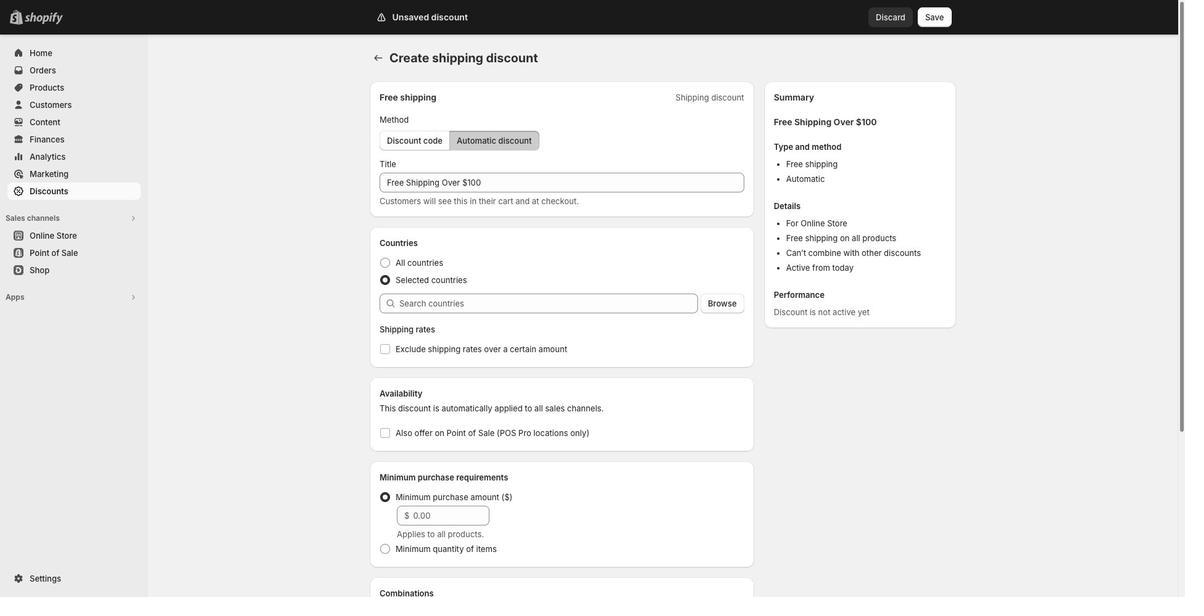 Task type: vqa. For each thing, say whether or not it's contained in the screenshot.
Shopify IMAGE
yes



Task type: describe. For each thing, give the bounding box(es) containing it.
0.00 text field
[[413, 506, 490, 526]]



Task type: locate. For each thing, give the bounding box(es) containing it.
None text field
[[380, 173, 744, 193]]

shopify image
[[25, 12, 63, 25]]

Search countries text field
[[400, 294, 698, 314]]



